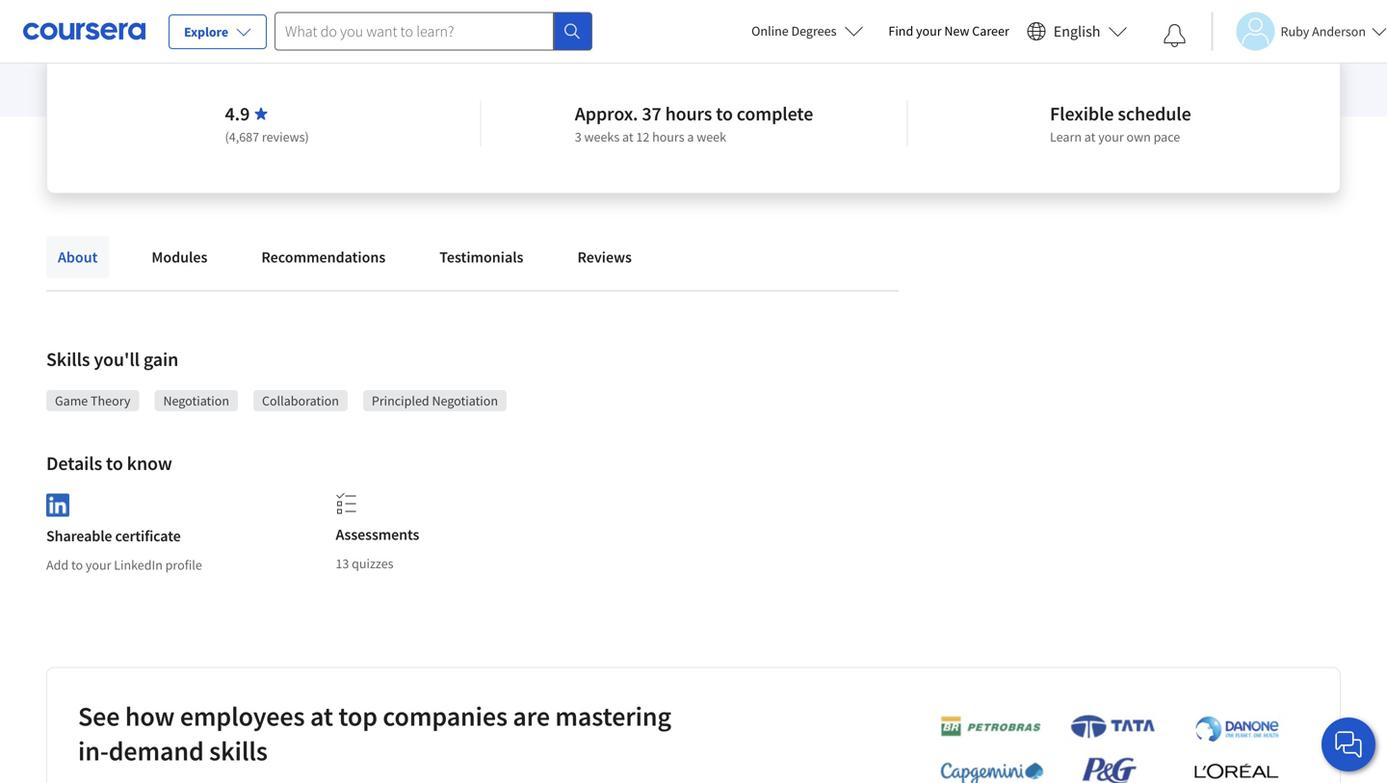 Task type: vqa. For each thing, say whether or not it's contained in the screenshot.
lot within "A wonderful course with clear explanations and case scenarios to help reinforce learning. I was truly engaged throughout the course and felt like I learned a lot more than I anticipated when going in."
no



Task type: describe. For each thing, give the bounding box(es) containing it.
1 vertical spatial hours
[[652, 128, 684, 145]]

linkedin
[[114, 556, 163, 574]]

testimonials link
[[428, 236, 535, 278]]

quizzes
[[352, 555, 394, 572]]

at for flexible schedule learn at your own pace
[[1084, 128, 1096, 145]]

ruby
[[1281, 23, 1309, 40]]

add
[[46, 556, 69, 574]]

12
[[636, 128, 650, 145]]

find your new career
[[889, 22, 1009, 39]]

know
[[127, 451, 172, 475]]

collaboration
[[262, 392, 339, 409]]

anderson
[[1312, 23, 1366, 40]]

see
[[78, 700, 120, 733]]

reviews link
[[566, 236, 643, 278]]

coursera enterprise logos image
[[911, 714, 1297, 783]]

online degrees
[[751, 22, 837, 39]]

chat with us image
[[1333, 729, 1364, 760]]

13 quizzes
[[336, 555, 394, 572]]

new
[[944, 22, 969, 39]]

approx. 37 hours to complete 3 weeks at 12 hours a week
[[575, 102, 813, 145]]

recommendations
[[261, 248, 386, 267]]

english button
[[1019, 0, 1135, 63]]

0 horizontal spatial your
[[86, 556, 111, 574]]

already
[[103, 3, 151, 22]]

skills
[[209, 734, 268, 768]]

to inside approx. 37 hours to complete 3 weeks at 12 hours a week
[[716, 102, 733, 126]]

ruby anderson button
[[1211, 12, 1387, 51]]

ruby anderson
[[1281, 23, 1366, 40]]

2 negotiation from the left
[[432, 392, 498, 409]]

demand
[[109, 734, 204, 768]]

What do you want to learn? text field
[[275, 12, 554, 51]]

modules link
[[140, 236, 219, 278]]

at for see how employees at top companies are mastering in-demand skills
[[310, 700, 333, 733]]

game theory
[[55, 392, 130, 409]]

add to your linkedin profile
[[46, 556, 202, 574]]

profile
[[165, 556, 202, 574]]

explore
[[184, 23, 228, 40]]

learn
[[1050, 128, 1082, 145]]

skills you'll gain
[[46, 347, 178, 371]]

find
[[889, 22, 913, 39]]

4.9
[[225, 102, 250, 126]]

your inside "flexible schedule learn at your own pace"
[[1098, 128, 1124, 145]]

details to know
[[46, 451, 172, 475]]

1 negotiation from the left
[[163, 392, 229, 409]]

weeks
[[584, 128, 620, 145]]

coursera image
[[23, 16, 145, 46]]

skills
[[46, 347, 90, 371]]

you'll
[[94, 347, 140, 371]]

online degrees button
[[736, 10, 879, 52]]

3
[[575, 128, 582, 145]]



Task type: locate. For each thing, give the bounding box(es) containing it.
degrees
[[791, 22, 837, 39]]

at
[[622, 128, 633, 145], [1084, 128, 1096, 145], [310, 700, 333, 733]]

shareable
[[46, 527, 112, 546]]

(4,687
[[225, 128, 259, 145]]

at left 12
[[622, 128, 633, 145]]

schedule
[[1118, 102, 1191, 126]]

your down shareable certificate
[[86, 556, 111, 574]]

online
[[751, 22, 789, 39]]

1 horizontal spatial to
[[106, 451, 123, 475]]

certificate
[[115, 527, 181, 546]]

find your new career link
[[879, 19, 1019, 43]]

week
[[697, 128, 726, 145]]

flexible schedule learn at your own pace
[[1050, 102, 1191, 145]]

principled negotiation
[[372, 392, 498, 409]]

principled
[[372, 392, 429, 409]]

complete
[[737, 102, 813, 126]]

your
[[916, 22, 942, 39], [1098, 128, 1124, 145], [86, 556, 111, 574]]

details
[[46, 451, 102, 475]]

reviews)
[[262, 128, 309, 145]]

0 horizontal spatial at
[[310, 700, 333, 733]]

employees
[[180, 700, 305, 733]]

(4,687 reviews)
[[225, 128, 309, 145]]

37
[[642, 102, 661, 126]]

negotiation right principled
[[432, 392, 498, 409]]

0 horizontal spatial to
[[71, 556, 83, 574]]

enrolled
[[154, 3, 207, 22]]

mastering
[[555, 700, 671, 733]]

top
[[338, 700, 377, 733]]

None search field
[[275, 12, 592, 51]]

0 vertical spatial hours
[[665, 102, 712, 126]]

gain
[[143, 347, 178, 371]]

own
[[1127, 128, 1151, 145]]

how
[[125, 700, 175, 733]]

reviews
[[577, 248, 632, 267]]

negotiation down gain
[[163, 392, 229, 409]]

english
[[1054, 22, 1100, 41]]

548,278
[[46, 3, 100, 22]]

0 vertical spatial to
[[716, 102, 733, 126]]

modules
[[152, 248, 207, 267]]

about link
[[46, 236, 109, 278]]

recommendations link
[[250, 236, 397, 278]]

your left own
[[1098, 128, 1124, 145]]

in-
[[78, 734, 109, 768]]

0 vertical spatial your
[[916, 22, 942, 39]]

your right find
[[916, 22, 942, 39]]

at inside "flexible schedule learn at your own pace"
[[1084, 128, 1096, 145]]

at inside approx. 37 hours to complete 3 weeks at 12 hours a week
[[622, 128, 633, 145]]

testimonials
[[439, 248, 523, 267]]

2 horizontal spatial at
[[1084, 128, 1096, 145]]

2 horizontal spatial your
[[1098, 128, 1124, 145]]

a
[[687, 128, 694, 145]]

1 vertical spatial your
[[1098, 128, 1124, 145]]

negotiation
[[163, 392, 229, 409], [432, 392, 498, 409]]

548,278 already enrolled
[[46, 3, 207, 22]]

about
[[58, 248, 98, 267]]

at left top on the bottom left
[[310, 700, 333, 733]]

pace
[[1154, 128, 1180, 145]]

to for your
[[71, 556, 83, 574]]

2 vertical spatial your
[[86, 556, 111, 574]]

companies
[[383, 700, 508, 733]]

to up week
[[716, 102, 733, 126]]

shareable certificate
[[46, 527, 181, 546]]

2 vertical spatial to
[[71, 556, 83, 574]]

hours
[[665, 102, 712, 126], [652, 128, 684, 145]]

to right the add
[[71, 556, 83, 574]]

career
[[972, 22, 1009, 39]]

at inside see how employees at top companies are mastering in-demand skills
[[310, 700, 333, 733]]

1 horizontal spatial at
[[622, 128, 633, 145]]

are
[[513, 700, 550, 733]]

approx.
[[575, 102, 638, 126]]

see how employees at top companies are mastering in-demand skills
[[78, 700, 671, 768]]

1 horizontal spatial your
[[916, 22, 942, 39]]

explore button
[[169, 14, 267, 49]]

0 horizontal spatial negotiation
[[163, 392, 229, 409]]

show notifications image
[[1163, 24, 1186, 47]]

to
[[716, 102, 733, 126], [106, 451, 123, 475], [71, 556, 83, 574]]

theory
[[91, 392, 130, 409]]

hours left a
[[652, 128, 684, 145]]

1 horizontal spatial negotiation
[[432, 392, 498, 409]]

13
[[336, 555, 349, 572]]

1 vertical spatial to
[[106, 451, 123, 475]]

assessments
[[336, 525, 419, 544]]

at right learn
[[1084, 128, 1096, 145]]

2 horizontal spatial to
[[716, 102, 733, 126]]

flexible
[[1050, 102, 1114, 126]]

hours up a
[[665, 102, 712, 126]]

game
[[55, 392, 88, 409]]

to for know
[[106, 451, 123, 475]]

to left know
[[106, 451, 123, 475]]



